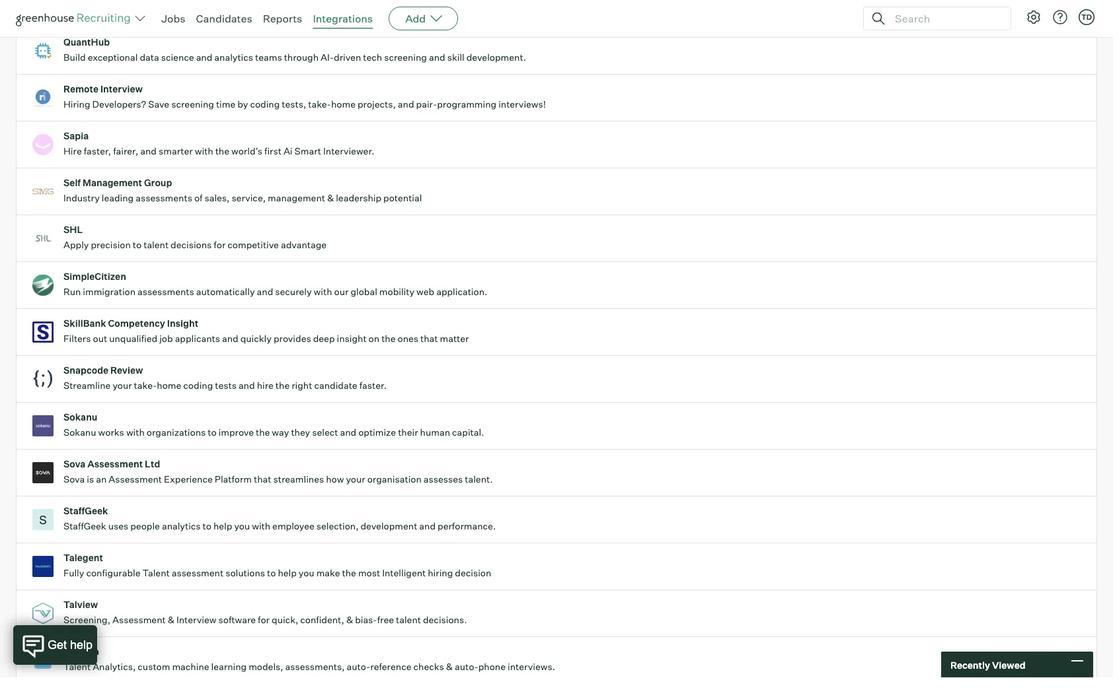Task type: locate. For each thing, give the bounding box(es) containing it.
1 horizontal spatial interviews.
[[508, 662, 555, 673]]

deep
[[313, 333, 335, 345]]

0 horizontal spatial that
[[254, 474, 271, 486]]

help down platform at the bottom of page
[[213, 521, 232, 533]]

talent
[[144, 239, 169, 251], [396, 615, 421, 626]]

0 horizontal spatial help
[[213, 521, 232, 533]]

sapia
[[63, 130, 89, 142]]

2 vertical spatial assessment
[[112, 615, 166, 626]]

sales,
[[205, 192, 230, 204]]

assessments down group on the left
[[136, 192, 192, 204]]

capital.
[[452, 427, 484, 439]]

1 horizontal spatial you
[[299, 568, 314, 580]]

to right precision on the top
[[133, 239, 142, 251]]

screening right tech
[[384, 52, 427, 63]]

0 vertical spatial your
[[113, 380, 132, 392]]

build
[[63, 52, 86, 63]]

1 vertical spatial coding
[[250, 99, 280, 110]]

1 horizontal spatial interview
[[176, 615, 217, 626]]

recently
[[951, 660, 990, 671]]

& up the custom
[[168, 615, 174, 626]]

1 vertical spatial your
[[346, 474, 365, 486]]

0 vertical spatial talent
[[142, 568, 170, 580]]

intelligent
[[382, 568, 426, 580]]

interviews.
[[434, 5, 481, 16], [508, 662, 555, 673]]

selection,
[[317, 521, 359, 533]]

for inside talview screening, assessment & interview software for quick, confident, & bias-free talent decisions.
[[258, 615, 270, 626]]

interviews. inside the talytica talent analytics, custom machine learning models, assessments, auto-reference checks & auto-phone interviews.
[[508, 662, 555, 673]]

talent inside talview screening, assessment & interview software for quick, confident, & bias-free talent decisions.
[[396, 615, 421, 626]]

1 sova from the top
[[63, 459, 86, 470]]

unqualified
[[109, 333, 157, 345]]

1 horizontal spatial your
[[346, 474, 365, 486]]

interviews. inside assess real-world engineering skills, with code assessments and collaborative coding interviews. link
[[434, 5, 481, 16]]

1 horizontal spatial talent
[[396, 615, 421, 626]]

1 vertical spatial assessments
[[136, 192, 192, 204]]

coding left 'tests' at the bottom of the page
[[183, 380, 213, 392]]

talegent fully configurable talent assessment solutions to help you make the most intelligent hiring decision
[[63, 553, 491, 580]]

0 vertical spatial help
[[213, 521, 232, 533]]

and left quickly at the left
[[222, 333, 238, 345]]

0 vertical spatial analytics
[[214, 52, 253, 63]]

and right science
[[196, 52, 212, 63]]

interviews. right add at the top left
[[434, 5, 481, 16]]

skillbank
[[63, 318, 106, 330]]

1 horizontal spatial talent
[[142, 568, 170, 580]]

1 vertical spatial take-
[[134, 380, 157, 392]]

snapcode review streamline your take-home coding tests and hire the right candidate faster.
[[63, 365, 387, 392]]

auto- right checks
[[455, 662, 478, 673]]

0 vertical spatial interviews.
[[434, 5, 481, 16]]

talent left "decisions"
[[144, 239, 169, 251]]

home inside remote interview hiring developers? save screening time by coding tests, take-home projects, and pair-programming interviews!
[[331, 99, 356, 110]]

interview inside talview screening, assessment & interview software for quick, confident, & bias-free talent decisions.
[[176, 615, 217, 626]]

help left "make"
[[278, 568, 297, 580]]

assessments up quanthub build exceptional data science and analytics teams through ai-driven tech screening and skill development.
[[267, 5, 324, 16]]

shl
[[63, 224, 83, 236]]

group
[[144, 177, 172, 189]]

& right checks
[[446, 662, 453, 673]]

jobs
[[161, 12, 185, 25]]

0 horizontal spatial talent
[[144, 239, 169, 251]]

sokanu sokanu works with organizations to improve the way they select and optimize their human capital.
[[63, 412, 484, 439]]

teams
[[255, 52, 282, 63]]

management
[[83, 177, 142, 189]]

0 vertical spatial sokanu
[[63, 412, 97, 424]]

1 vertical spatial interview
[[176, 615, 217, 626]]

screening left the time
[[171, 99, 214, 110]]

take-
[[308, 99, 331, 110], [134, 380, 157, 392]]

real-
[[96, 5, 117, 16]]

to inside shl apply precision to talent decisions for competitive advantage
[[133, 239, 142, 251]]

filters
[[63, 333, 91, 345]]

0 vertical spatial for
[[214, 239, 226, 251]]

take- down the review
[[134, 380, 157, 392]]

0 vertical spatial take-
[[308, 99, 331, 110]]

with left code
[[223, 5, 242, 16]]

2 vertical spatial coding
[[183, 380, 213, 392]]

with left our
[[314, 286, 332, 298]]

0 horizontal spatial talent
[[63, 662, 91, 673]]

and inside snapcode review streamline your take-home coding tests and hire the right candidate faster.
[[239, 380, 255, 392]]

projects,
[[358, 99, 396, 110]]

0 horizontal spatial you
[[234, 521, 250, 533]]

0 vertical spatial staffgeek
[[63, 506, 108, 517]]

your inside snapcode review streamline your take-home coding tests and hire the right candidate faster.
[[113, 380, 132, 392]]

1 horizontal spatial for
[[258, 615, 270, 626]]

0 vertical spatial interview
[[100, 83, 143, 95]]

sokanu left works
[[63, 427, 96, 439]]

streamline
[[63, 380, 111, 392]]

0 horizontal spatial auto-
[[347, 662, 370, 673]]

most
[[358, 568, 380, 580]]

tech
[[363, 52, 382, 63]]

candidate
[[314, 380, 357, 392]]

0 vertical spatial that
[[420, 333, 438, 345]]

coding right by
[[250, 99, 280, 110]]

assessment up the custom
[[112, 615, 166, 626]]

1 vertical spatial that
[[254, 474, 271, 486]]

sokanu down streamline
[[63, 412, 97, 424]]

1 vertical spatial interviews.
[[508, 662, 555, 673]]

& inside self management group industry leading assessments of sales, service, management & leadership potential
[[327, 192, 334, 204]]

0 horizontal spatial for
[[214, 239, 226, 251]]

hiring
[[428, 568, 453, 580]]

you
[[234, 521, 250, 533], [299, 568, 314, 580]]

talent inside shl apply precision to talent decisions for competitive advantage
[[144, 239, 169, 251]]

analytics left teams
[[214, 52, 253, 63]]

0 vertical spatial screening
[[384, 52, 427, 63]]

optimize
[[358, 427, 396, 439]]

right
[[292, 380, 312, 392]]

staffgeek staffgeek uses people analytics to help you with employee selection, development and performance.
[[63, 506, 496, 533]]

your
[[113, 380, 132, 392], [346, 474, 365, 486]]

auto- right assessments,
[[347, 662, 370, 673]]

analytics right people
[[162, 521, 201, 533]]

screening inside quanthub build exceptional data science and analytics teams through ai-driven tech screening and skill development.
[[384, 52, 427, 63]]

assessment down ltd
[[109, 474, 162, 486]]

talegent
[[63, 553, 103, 564]]

that right ones
[[420, 333, 438, 345]]

coding right collaborative
[[402, 5, 432, 16]]

analytics inside quanthub build exceptional data science and analytics teams through ai-driven tech screening and skill development.
[[214, 52, 253, 63]]

software
[[219, 615, 256, 626]]

talview
[[63, 600, 98, 611]]

1 horizontal spatial coding
[[250, 99, 280, 110]]

talytica
[[63, 647, 99, 658]]

assess real-world engineering skills, with code assessments and collaborative coding interviews. link
[[17, 0, 1097, 28]]

the right hire
[[276, 380, 290, 392]]

td button
[[1079, 9, 1095, 25]]

home down "job"
[[157, 380, 181, 392]]

apply
[[63, 239, 89, 251]]

the left "way" on the left of the page
[[256, 427, 270, 439]]

integrations
[[313, 12, 373, 25]]

and left securely
[[257, 286, 273, 298]]

your down the review
[[113, 380, 132, 392]]

your inside sova assessment ltd sova is an assessment experience platform that streamlines how your organisation assesses talent.
[[346, 474, 365, 486]]

the inside sapia hire faster, fairer, and smarter with the world's first ai smart interviewer.
[[215, 146, 229, 157]]

1 vertical spatial talent
[[396, 615, 421, 626]]

works
[[98, 427, 124, 439]]

the right the on
[[382, 333, 396, 345]]

to inside sokanu sokanu works with organizations to improve the way they select and optimize their human capital.
[[208, 427, 217, 439]]

for left quick,
[[258, 615, 270, 626]]

0 vertical spatial home
[[331, 99, 356, 110]]

solutions
[[226, 568, 265, 580]]

with inside sapia hire faster, fairer, and smarter with the world's first ai smart interviewer.
[[195, 146, 213, 157]]

1 vertical spatial you
[[299, 568, 314, 580]]

talent inside the talytica talent analytics, custom machine learning models, assessments, auto-reference checks & auto-phone interviews.
[[63, 662, 91, 673]]

interview inside remote interview hiring developers? save screening time by coding tests, take-home projects, and pair-programming interviews!
[[100, 83, 143, 95]]

viewed
[[992, 660, 1026, 671]]

with right works
[[126, 427, 145, 439]]

hiring
[[63, 99, 90, 110]]

1 vertical spatial assessment
[[109, 474, 162, 486]]

the
[[215, 146, 229, 157], [382, 333, 396, 345], [276, 380, 290, 392], [256, 427, 270, 439], [342, 568, 356, 580]]

& left leadership
[[327, 192, 334, 204]]

1 vertical spatial for
[[258, 615, 270, 626]]

0 horizontal spatial coding
[[183, 380, 213, 392]]

take- right tests,
[[308, 99, 331, 110]]

& left bias-
[[346, 615, 353, 626]]

1 vertical spatial screening
[[171, 99, 214, 110]]

quanthub build exceptional data science and analytics teams through ai-driven tech screening and skill development.
[[63, 36, 526, 63]]

ai-
[[321, 52, 334, 63]]

1 horizontal spatial help
[[278, 568, 297, 580]]

interviews. right phone
[[508, 662, 555, 673]]

competency
[[108, 318, 165, 330]]

and right fairer,
[[140, 146, 157, 157]]

an
[[96, 474, 107, 486]]

2 auto- from the left
[[455, 662, 478, 673]]

Search text field
[[892, 9, 999, 28]]

staffgeek up talegent
[[63, 521, 106, 533]]

checks
[[413, 662, 444, 673]]

assessments up insight
[[138, 286, 194, 298]]

integrations link
[[313, 12, 373, 25]]

talent.
[[465, 474, 493, 486]]

0 vertical spatial you
[[234, 521, 250, 533]]

home left projects,
[[331, 99, 356, 110]]

1 vertical spatial help
[[278, 568, 297, 580]]

0 horizontal spatial take-
[[134, 380, 157, 392]]

0 vertical spatial assessments
[[267, 5, 324, 16]]

talent right free
[[396, 615, 421, 626]]

experience
[[164, 474, 213, 486]]

that right platform at the bottom of page
[[254, 474, 271, 486]]

0 vertical spatial talent
[[144, 239, 169, 251]]

their
[[398, 427, 418, 439]]

home
[[331, 99, 356, 110], [157, 380, 181, 392]]

1 horizontal spatial auto-
[[455, 662, 478, 673]]

2 vertical spatial assessments
[[138, 286, 194, 298]]

you up solutions
[[234, 521, 250, 533]]

1 horizontal spatial home
[[331, 99, 356, 110]]

talent left assessment
[[142, 568, 170, 580]]

0 horizontal spatial screening
[[171, 99, 214, 110]]

and left pair-
[[398, 99, 414, 110]]

greenhouse recruiting image
[[16, 11, 135, 26]]

analytics inside staffgeek staffgeek uses people analytics to help you with employee selection, development and performance.
[[162, 521, 201, 533]]

and right the development
[[419, 521, 436, 533]]

& inside the talytica talent analytics, custom machine learning models, assessments, auto-reference checks & auto-phone interviews.
[[446, 662, 453, 673]]

automatically
[[196, 286, 255, 298]]

skills,
[[197, 5, 221, 16]]

and inside sokanu sokanu works with organizations to improve the way they select and optimize their human capital.
[[340, 427, 356, 439]]

tests,
[[282, 99, 306, 110]]

1 staffgeek from the top
[[63, 506, 108, 517]]

your right 'how'
[[346, 474, 365, 486]]

1 vertical spatial staffgeek
[[63, 521, 106, 533]]

help inside talegent fully configurable talent assessment solutions to help you make the most intelligent hiring decision
[[278, 568, 297, 580]]

to left improve
[[208, 427, 217, 439]]

science
[[161, 52, 194, 63]]

talent
[[142, 568, 170, 580], [63, 662, 91, 673]]

and left hire
[[239, 380, 255, 392]]

interviews!
[[499, 99, 546, 110]]

1 horizontal spatial take-
[[308, 99, 331, 110]]

smarter
[[159, 146, 193, 157]]

1 vertical spatial home
[[157, 380, 181, 392]]

hire
[[257, 380, 274, 392]]

0 horizontal spatial analytics
[[162, 521, 201, 533]]

take- inside remote interview hiring developers? save screening time by coding tests, take-home projects, and pair-programming interviews!
[[308, 99, 331, 110]]

0 horizontal spatial interview
[[100, 83, 143, 95]]

you left "make"
[[299, 568, 314, 580]]

1 vertical spatial talent
[[63, 662, 91, 673]]

with right smarter
[[195, 146, 213, 157]]

configure image
[[1026, 9, 1042, 25]]

2 horizontal spatial coding
[[402, 5, 432, 16]]

1 horizontal spatial that
[[420, 333, 438, 345]]

assess
[[63, 5, 94, 16]]

the inside talegent fully configurable talent assessment solutions to help you make the most intelligent hiring decision
[[342, 568, 356, 580]]

insight
[[337, 333, 367, 345]]

interview up the developers?
[[100, 83, 143, 95]]

1 vertical spatial analytics
[[162, 521, 201, 533]]

staffgeek down is
[[63, 506, 108, 517]]

take- inside snapcode review streamline your take-home coding tests and hire the right candidate faster.
[[134, 380, 157, 392]]

1 vertical spatial sova
[[63, 474, 85, 486]]

1 horizontal spatial screening
[[384, 52, 427, 63]]

screening
[[384, 52, 427, 63], [171, 99, 214, 110]]

0 horizontal spatial home
[[157, 380, 181, 392]]

and left skill
[[429, 52, 445, 63]]

assessment inside talview screening, assessment & interview software for quick, confident, & bias-free talent decisions.
[[112, 615, 166, 626]]

immigration
[[83, 286, 136, 298]]

assessment up an
[[87, 459, 143, 470]]

for inside shl apply precision to talent decisions for competitive advantage
[[214, 239, 226, 251]]

through
[[284, 52, 319, 63]]

for right "decisions"
[[214, 239, 226, 251]]

talent down talytica
[[63, 662, 91, 673]]

1 horizontal spatial analytics
[[214, 52, 253, 63]]

0 vertical spatial sova
[[63, 459, 86, 470]]

interview left software
[[176, 615, 217, 626]]

tests
[[215, 380, 237, 392]]

the left world's
[[215, 146, 229, 157]]

with left employee
[[252, 521, 270, 533]]

and right select
[[340, 427, 356, 439]]

and inside remote interview hiring developers? save screening time by coding tests, take-home projects, and pair-programming interviews!
[[398, 99, 414, 110]]

0 horizontal spatial your
[[113, 380, 132, 392]]

to inside staffgeek staffgeek uses people analytics to help you with employee selection, development and performance.
[[203, 521, 211, 533]]

potential
[[383, 192, 422, 204]]

with inside sokanu sokanu works with organizations to improve the way they select and optimize their human capital.
[[126, 427, 145, 439]]

phone
[[478, 662, 506, 673]]

&
[[327, 192, 334, 204], [168, 615, 174, 626], [346, 615, 353, 626], [446, 662, 453, 673]]

select
[[312, 427, 338, 439]]

to up assessment
[[203, 521, 211, 533]]

1 vertical spatial sokanu
[[63, 427, 96, 439]]

0 horizontal spatial interviews.
[[434, 5, 481, 16]]

to right solutions
[[267, 568, 276, 580]]

the left most
[[342, 568, 356, 580]]

quick,
[[272, 615, 298, 626]]

0 vertical spatial coding
[[402, 5, 432, 16]]

platform
[[215, 474, 252, 486]]

home inside snapcode review streamline your take-home coding tests and hire the right candidate faster.
[[157, 380, 181, 392]]

assessment
[[87, 459, 143, 470], [109, 474, 162, 486], [112, 615, 166, 626]]



Task type: describe. For each thing, give the bounding box(es) containing it.
competitive
[[228, 239, 279, 251]]

you inside talegent fully configurable talent assessment solutions to help you make the most intelligent hiring decision
[[299, 568, 314, 580]]

web
[[416, 286, 434, 298]]

make
[[316, 568, 340, 580]]

provides
[[274, 333, 311, 345]]

the inside snapcode review streamline your take-home coding tests and hire the right candidate faster.
[[276, 380, 290, 392]]

recently viewed
[[951, 660, 1026, 671]]

screening inside remote interview hiring developers? save screening time by coding tests, take-home projects, and pair-programming interviews!
[[171, 99, 214, 110]]

screening,
[[63, 615, 110, 626]]

coding inside remote interview hiring developers? save screening time by coding tests, take-home projects, and pair-programming interviews!
[[250, 99, 280, 110]]

machine
[[172, 662, 209, 673]]

global
[[351, 286, 377, 298]]

with inside simplecitizen run immigration assessments automatically and securely with our global mobility web application.
[[314, 286, 332, 298]]

way
[[272, 427, 289, 439]]

and inside skillbank competency insight filters out unqualified job applicants and quickly provides deep insight on the ones that matter
[[222, 333, 238, 345]]

and inside sapia hire faster, fairer, and smarter with the world's first ai smart interviewer.
[[140, 146, 157, 157]]

development
[[361, 521, 417, 533]]

is
[[87, 474, 94, 486]]

talent inside talegent fully configurable talent assessment solutions to help you make the most intelligent hiring decision
[[142, 568, 170, 580]]

organisation
[[367, 474, 422, 486]]

save
[[148, 99, 169, 110]]

code
[[244, 5, 265, 16]]

industry
[[63, 192, 100, 204]]

data
[[140, 52, 159, 63]]

collaborative
[[344, 5, 400, 16]]

applicants
[[175, 333, 220, 345]]

of
[[194, 192, 203, 204]]

reports
[[263, 12, 302, 25]]

on
[[369, 333, 380, 345]]

the inside skillbank competency insight filters out unqualified job applicants and quickly provides deep insight on the ones that matter
[[382, 333, 396, 345]]

for for quick,
[[258, 615, 270, 626]]

assessments inside simplecitizen run immigration assessments automatically and securely with our global mobility web application.
[[138, 286, 194, 298]]

add
[[405, 12, 426, 25]]

exceptional
[[88, 52, 138, 63]]

bias-
[[355, 615, 377, 626]]

td
[[1081, 13, 1092, 21]]

quickly
[[240, 333, 272, 345]]

advantage
[[281, 239, 327, 251]]

run
[[63, 286, 81, 298]]

0 vertical spatial assessment
[[87, 459, 143, 470]]

programming
[[437, 99, 497, 110]]

to inside talegent fully configurable talent assessment solutions to help you make the most intelligent hiring decision
[[267, 568, 276, 580]]

uses
[[108, 521, 128, 533]]

performance.
[[438, 521, 496, 533]]

decisions.
[[423, 615, 467, 626]]

1 sokanu from the top
[[63, 412, 97, 424]]

and inside staffgeek staffgeek uses people analytics to help you with employee selection, development and performance.
[[419, 521, 436, 533]]

employee
[[272, 521, 314, 533]]

candidates link
[[196, 12, 252, 25]]

2 sokanu from the top
[[63, 427, 96, 439]]

for for competitive
[[214, 239, 226, 251]]

help inside staffgeek staffgeek uses people analytics to help you with employee selection, development and performance.
[[213, 521, 232, 533]]

add button
[[389, 7, 458, 30]]

coding inside assess real-world engineering skills, with code assessments and collaborative coding interviews. link
[[402, 5, 432, 16]]

job
[[159, 333, 173, 345]]

and inside simplecitizen run immigration assessments automatically and securely with our global mobility web application.
[[257, 286, 273, 298]]

they
[[291, 427, 310, 439]]

matter
[[440, 333, 469, 345]]

shl apply precision to talent decisions for competitive advantage
[[63, 224, 327, 251]]

out
[[93, 333, 107, 345]]

that inside sova assessment ltd sova is an assessment experience platform that streamlines how your organisation assesses talent.
[[254, 474, 271, 486]]

s
[[39, 513, 47, 528]]

free
[[377, 615, 394, 626]]

2 staffgeek from the top
[[63, 521, 106, 533]]

service,
[[232, 192, 266, 204]]

interviewer.
[[323, 146, 375, 157]]

that inside skillbank competency insight filters out unqualified job applicants and quickly provides deep insight on the ones that matter
[[420, 333, 438, 345]]

self
[[63, 177, 81, 189]]

quanthub
[[63, 36, 110, 48]]

and left collaborative
[[326, 5, 342, 16]]

assess real-world engineering skills, with code assessments and collaborative coding interviews.
[[63, 5, 481, 16]]

engineering
[[143, 5, 195, 16]]

our
[[334, 286, 349, 298]]

assessments inside self management group industry leading assessments of sales, service, management & leadership potential
[[136, 192, 192, 204]]

by
[[238, 99, 248, 110]]

leading
[[102, 192, 134, 204]]

how
[[326, 474, 344, 486]]

smart
[[295, 146, 321, 157]]

the inside sokanu sokanu works with organizations to improve the way they select and optimize their human capital.
[[256, 427, 270, 439]]

skill
[[447, 52, 465, 63]]

assessments,
[[285, 662, 345, 673]]

you inside staffgeek staffgeek uses people analytics to help you with employee selection, development and performance.
[[234, 521, 250, 533]]

securely
[[275, 286, 312, 298]]

2 sova from the top
[[63, 474, 85, 486]]

decision
[[455, 568, 491, 580]]

world's
[[231, 146, 262, 157]]

1 auto- from the left
[[347, 662, 370, 673]]

jobs link
[[161, 12, 185, 25]]

reports link
[[263, 12, 302, 25]]

review
[[110, 365, 143, 377]]

development.
[[467, 52, 526, 63]]

assessment
[[172, 568, 224, 580]]

streamlines
[[273, 474, 324, 486]]

fairer,
[[113, 146, 138, 157]]

precision
[[91, 239, 131, 251]]

configurable
[[86, 568, 140, 580]]

mobility
[[379, 286, 414, 298]]

talview screening, assessment & interview software for quick, confident, & bias-free talent decisions.
[[63, 600, 467, 626]]

people
[[130, 521, 160, 533]]

coding inside snapcode review streamline your take-home coding tests and hire the right candidate faster.
[[183, 380, 213, 392]]

management
[[268, 192, 325, 204]]

improve
[[219, 427, 254, 439]]

first
[[264, 146, 282, 157]]

with inside staffgeek staffgeek uses people analytics to help you with employee selection, development and performance.
[[252, 521, 270, 533]]

ltd
[[145, 459, 160, 470]]



Task type: vqa. For each thing, say whether or not it's contained in the screenshot.
The Talytica Talent Analytics, Custom Machine Learning Models, Assessments, Auto-Reference Checks & Auto-Phone Interviews.
yes



